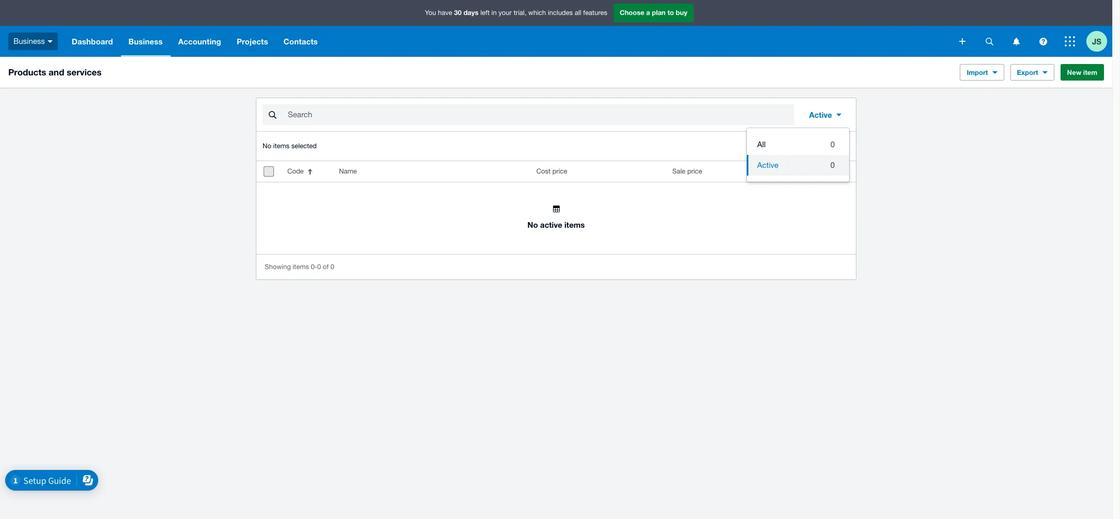 Task type: vqa. For each thing, say whether or not it's contained in the screenshot.
the top Active
yes



Task type: locate. For each thing, give the bounding box(es) containing it.
2 horizontal spatial items
[[565, 220, 585, 229]]

services
[[67, 67, 102, 78]]

0 horizontal spatial items
[[273, 142, 290, 150]]

svg image up export
[[1013, 37, 1020, 45]]

banner containing js
[[0, 0, 1113, 57]]

2 vertical spatial items
[[293, 263, 309, 271]]

quantity button
[[709, 161, 832, 182]]

1 horizontal spatial price
[[688, 168, 703, 175]]

no left selected
[[263, 142, 271, 150]]

code button
[[281, 161, 333, 182]]

items inside list of items with cost price, sale price and quantity element
[[565, 220, 585, 229]]

2 price from the left
[[688, 168, 703, 175]]

1 horizontal spatial no
[[528, 220, 538, 229]]

0 horizontal spatial svg image
[[960, 38, 966, 44]]

0 vertical spatial items
[[273, 142, 290, 150]]

no inside list of items with cost price, sale price and quantity element
[[528, 220, 538, 229]]

business
[[13, 37, 45, 45], [129, 37, 163, 46]]

0 left of on the left
[[317, 263, 321, 271]]

svg image
[[986, 37, 994, 45], [1040, 37, 1048, 45], [47, 40, 53, 43]]

active inside popup button
[[810, 110, 833, 119]]

items right the active
[[565, 220, 585, 229]]

list box
[[747, 128, 850, 182]]

products and services
[[8, 67, 102, 78]]

contacts
[[284, 37, 318, 46]]

1 price from the left
[[553, 168, 568, 175]]

products
[[8, 67, 46, 78]]

import button
[[961, 64, 1005, 81]]

svg image up products and services
[[47, 40, 53, 43]]

svg image up import popup button
[[960, 38, 966, 44]]

navigation containing dashboard
[[64, 26, 953, 57]]

to
[[668, 8, 674, 17]]

0 horizontal spatial svg image
[[47, 40, 53, 43]]

0 right of on the left
[[331, 263, 334, 271]]

active
[[810, 110, 833, 119], [758, 161, 779, 170]]

2 horizontal spatial svg image
[[1040, 37, 1048, 45]]

name button
[[333, 161, 436, 182]]

1 vertical spatial items
[[565, 220, 585, 229]]

svg image
[[1065, 36, 1076, 47], [1013, 37, 1020, 45], [960, 38, 966, 44]]

items left 0-
[[293, 263, 309, 271]]

cost price button
[[436, 161, 574, 182]]

price inside button
[[688, 168, 703, 175]]

sale price button
[[574, 161, 709, 182]]

30
[[454, 8, 462, 17]]

items left selected
[[273, 142, 290, 150]]

business inside popup button
[[13, 37, 45, 45]]

selected
[[292, 142, 317, 150]]

choose
[[620, 8, 645, 17]]

1 horizontal spatial active
[[810, 110, 833, 119]]

accounting
[[178, 37, 221, 46]]

you have 30 days left in your trial, which includes all features
[[425, 8, 608, 17]]

1 horizontal spatial items
[[293, 263, 309, 271]]

a
[[647, 8, 650, 17]]

1 horizontal spatial business
[[129, 37, 163, 46]]

svg image up import popup button
[[986, 37, 994, 45]]

quantity
[[800, 168, 825, 175]]

0 vertical spatial no
[[263, 142, 271, 150]]

banner
[[0, 0, 1113, 57]]

code
[[288, 168, 304, 175]]

1 horizontal spatial svg image
[[1013, 37, 1020, 45]]

trial,
[[514, 9, 527, 17]]

svg image left js at the top
[[1065, 36, 1076, 47]]

1 vertical spatial active
[[758, 161, 779, 170]]

all
[[575, 9, 582, 17]]

no
[[263, 142, 271, 150], [528, 220, 538, 229]]

js
[[1093, 36, 1102, 46]]

Search search field
[[287, 105, 795, 125]]

features
[[584, 9, 608, 17]]

0 horizontal spatial no
[[263, 142, 271, 150]]

have
[[438, 9, 453, 17]]

price right cost
[[553, 168, 568, 175]]

navigation inside banner
[[64, 26, 953, 57]]

navigation
[[64, 26, 953, 57]]

sale price
[[673, 168, 703, 175]]

0 vertical spatial active
[[810, 110, 833, 119]]

your
[[499, 9, 512, 17]]

dashboard
[[72, 37, 113, 46]]

0 horizontal spatial business
[[13, 37, 45, 45]]

svg image up export popup button
[[1040, 37, 1048, 45]]

no items selected
[[263, 142, 317, 150]]

0 horizontal spatial price
[[553, 168, 568, 175]]

buy
[[676, 8, 688, 17]]

price for cost price
[[553, 168, 568, 175]]

import
[[967, 68, 989, 77]]

0 horizontal spatial active
[[758, 161, 779, 170]]

items
[[273, 142, 290, 150], [565, 220, 585, 229], [293, 263, 309, 271]]

price
[[553, 168, 568, 175], [688, 168, 703, 175]]

export
[[1018, 68, 1039, 77]]

1 vertical spatial no
[[528, 220, 538, 229]]

0
[[831, 140, 835, 149], [831, 161, 835, 170], [317, 263, 321, 271], [331, 263, 334, 271]]

active down all on the right
[[758, 161, 779, 170]]

business inside dropdown button
[[129, 37, 163, 46]]

item
[[1084, 68, 1098, 77]]

active up archive at top right
[[810, 110, 833, 119]]

items for no items selected
[[273, 142, 290, 150]]

no active items
[[528, 220, 585, 229]]

includes
[[548, 9, 573, 17]]

price for sale price
[[688, 168, 703, 175]]

price inside button
[[553, 168, 568, 175]]

business button
[[0, 26, 64, 57]]

showing items 0-0 of 0
[[265, 263, 334, 271]]

cost
[[537, 168, 551, 175]]

items for showing items 0-0 of 0
[[293, 263, 309, 271]]

all
[[758, 140, 766, 149]]

price right sale in the top of the page
[[688, 168, 703, 175]]

svg image inside business popup button
[[47, 40, 53, 43]]

no left the active
[[528, 220, 538, 229]]



Task type: describe. For each thing, give the bounding box(es) containing it.
accounting button
[[171, 26, 229, 57]]

0 down active popup button
[[831, 140, 835, 149]]

new item
[[1068, 68, 1098, 77]]

which
[[529, 9, 546, 17]]

0 down archive at top right
[[831, 161, 835, 170]]

of
[[323, 263, 329, 271]]

choose a plan to buy
[[620, 8, 688, 17]]

days
[[464, 8, 479, 17]]

active button
[[801, 104, 850, 125]]

no for no active items
[[528, 220, 538, 229]]

list of items with cost price, sale price and quantity element
[[257, 161, 856, 254]]

export button
[[1011, 64, 1055, 81]]

name
[[339, 168, 357, 175]]

1 horizontal spatial svg image
[[986, 37, 994, 45]]

list box containing all
[[747, 128, 850, 182]]

archive
[[820, 142, 844, 150]]

showing
[[265, 263, 291, 271]]

new item button
[[1061, 64, 1105, 81]]

cost price
[[537, 168, 568, 175]]

js button
[[1087, 26, 1113, 57]]

contacts button
[[276, 26, 326, 57]]

2 horizontal spatial svg image
[[1065, 36, 1076, 47]]

you
[[425, 9, 436, 17]]

projects
[[237, 37, 268, 46]]

active
[[540, 220, 563, 229]]

in
[[492, 9, 497, 17]]

sale
[[673, 168, 686, 175]]

dashboard link
[[64, 26, 121, 57]]

archive button
[[814, 138, 850, 155]]

no for no items selected
[[263, 142, 271, 150]]

new
[[1068, 68, 1082, 77]]

projects button
[[229, 26, 276, 57]]

and
[[49, 67, 64, 78]]

0-
[[311, 263, 317, 271]]

business button
[[121, 26, 171, 57]]

plan
[[652, 8, 666, 17]]

left
[[481, 9, 490, 17]]



